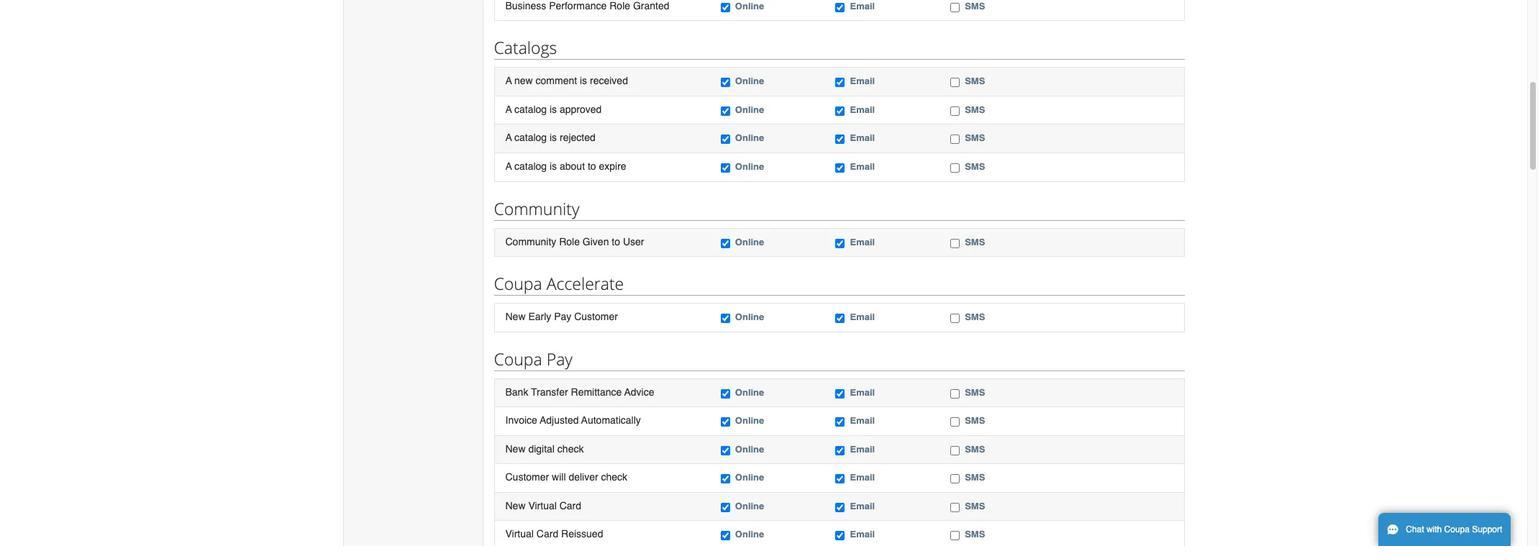 Task type: locate. For each thing, give the bounding box(es) containing it.
13 email from the top
[[850, 529, 875, 540]]

sms for bank transfer remittance advice
[[965, 387, 986, 398]]

catalog down new
[[515, 104, 547, 115]]

a catalog is about to expire
[[506, 160, 627, 172]]

new for new digital check
[[506, 443, 526, 455]]

1 horizontal spatial customer
[[575, 311, 618, 322]]

comment
[[536, 75, 577, 87]]

0 vertical spatial catalog
[[515, 104, 547, 115]]

pay right early
[[554, 311, 572, 322]]

check
[[558, 443, 584, 455], [601, 472, 628, 483]]

9 online from the top
[[735, 415, 765, 426]]

coupa pay
[[494, 347, 573, 370]]

email for a catalog is approved
[[850, 104, 875, 115]]

1 horizontal spatial check
[[601, 472, 628, 483]]

2 vertical spatial coupa
[[1445, 525, 1470, 535]]

1 vertical spatial check
[[601, 472, 628, 483]]

2 new from the top
[[506, 443, 526, 455]]

a left new
[[506, 75, 512, 87]]

sms for community role given to user
[[965, 236, 986, 247]]

user
[[623, 236, 645, 247]]

chat with coupa support button
[[1379, 513, 1512, 546]]

customer down accelerate
[[575, 311, 618, 322]]

new left digital
[[506, 443, 526, 455]]

None checkbox
[[836, 3, 845, 12], [836, 78, 845, 87], [836, 106, 845, 116], [721, 135, 730, 144], [951, 135, 960, 144], [721, 239, 730, 248], [836, 239, 845, 248], [836, 314, 845, 323], [951, 314, 960, 323], [721, 418, 730, 427], [836, 475, 845, 484], [951, 475, 960, 484], [836, 503, 845, 512], [951, 503, 960, 512], [951, 531, 960, 541], [836, 3, 845, 12], [836, 78, 845, 87], [836, 106, 845, 116], [721, 135, 730, 144], [951, 135, 960, 144], [721, 239, 730, 248], [836, 239, 845, 248], [836, 314, 845, 323], [951, 314, 960, 323], [721, 418, 730, 427], [836, 475, 845, 484], [951, 475, 960, 484], [836, 503, 845, 512], [951, 503, 960, 512], [951, 531, 960, 541]]

new early pay customer
[[506, 311, 618, 322]]

2 online from the top
[[735, 76, 765, 87]]

4 online from the top
[[735, 133, 765, 144]]

1 a from the top
[[506, 75, 512, 87]]

card
[[560, 500, 582, 512], [537, 529, 559, 540]]

1 horizontal spatial card
[[560, 500, 582, 512]]

virtual
[[529, 500, 557, 512], [506, 529, 534, 540]]

is for about
[[550, 160, 557, 172]]

0 vertical spatial to
[[588, 160, 596, 172]]

9 email from the top
[[850, 415, 875, 426]]

9 sms from the top
[[965, 415, 986, 426]]

online for community role given to user
[[735, 236, 765, 247]]

new digital check
[[506, 443, 584, 455]]

adjusted
[[540, 415, 579, 426]]

7 sms from the top
[[965, 312, 986, 322]]

card down customer will deliver check
[[560, 500, 582, 512]]

a catalog is approved
[[506, 104, 602, 115]]

a
[[506, 75, 512, 87], [506, 104, 512, 115], [506, 132, 512, 144], [506, 160, 512, 172]]

0 horizontal spatial customer
[[506, 472, 549, 483]]

a for a new comment is received
[[506, 75, 512, 87]]

pay up transfer
[[547, 347, 573, 370]]

1 vertical spatial catalog
[[515, 132, 547, 144]]

3 a from the top
[[506, 132, 512, 144]]

0 horizontal spatial check
[[558, 443, 584, 455]]

0 vertical spatial new
[[506, 311, 526, 322]]

coupa up early
[[494, 272, 542, 295]]

is left about at left top
[[550, 160, 557, 172]]

will
[[552, 472, 566, 483]]

catalogs
[[494, 36, 557, 59]]

pay
[[554, 311, 572, 322], [547, 347, 573, 370]]

catalog
[[515, 104, 547, 115], [515, 132, 547, 144], [515, 160, 547, 172]]

new
[[506, 311, 526, 322], [506, 443, 526, 455], [506, 500, 526, 512]]

check right deliver
[[601, 472, 628, 483]]

coupa for coupa accelerate
[[494, 272, 542, 295]]

a catalog is rejected
[[506, 132, 596, 144]]

8 sms from the top
[[965, 387, 986, 398]]

1 sms from the top
[[965, 0, 986, 11]]

12 online from the top
[[735, 501, 765, 512]]

3 email from the top
[[850, 104, 875, 115]]

1 vertical spatial to
[[612, 236, 620, 247]]

email for new digital check
[[850, 444, 875, 455]]

12 email from the top
[[850, 501, 875, 512]]

email for a catalog is about to expire
[[850, 161, 875, 172]]

new left early
[[506, 311, 526, 322]]

3 online from the top
[[735, 104, 765, 115]]

7 online from the top
[[735, 312, 765, 322]]

is left rejected
[[550, 132, 557, 144]]

sms for new early pay customer
[[965, 312, 986, 322]]

11 sms from the top
[[965, 472, 986, 483]]

2 vertical spatial catalog
[[515, 160, 547, 172]]

given
[[583, 236, 609, 247]]

None checkbox
[[721, 3, 730, 12], [951, 3, 960, 12], [721, 78, 730, 87], [951, 78, 960, 87], [721, 106, 730, 116], [951, 106, 960, 116], [836, 135, 845, 144], [721, 163, 730, 173], [836, 163, 845, 173], [951, 163, 960, 173], [951, 239, 960, 248], [721, 314, 730, 323], [721, 389, 730, 398], [836, 389, 845, 398], [951, 389, 960, 398], [836, 418, 845, 427], [951, 418, 960, 427], [721, 446, 730, 455], [836, 446, 845, 455], [951, 446, 960, 455], [721, 475, 730, 484], [721, 503, 730, 512], [721, 531, 730, 541], [836, 531, 845, 541], [721, 3, 730, 12], [951, 3, 960, 12], [721, 78, 730, 87], [951, 78, 960, 87], [721, 106, 730, 116], [951, 106, 960, 116], [836, 135, 845, 144], [721, 163, 730, 173], [836, 163, 845, 173], [951, 163, 960, 173], [951, 239, 960, 248], [721, 314, 730, 323], [721, 389, 730, 398], [836, 389, 845, 398], [951, 389, 960, 398], [836, 418, 845, 427], [951, 418, 960, 427], [721, 446, 730, 455], [836, 446, 845, 455], [951, 446, 960, 455], [721, 475, 730, 484], [721, 503, 730, 512], [721, 531, 730, 541], [836, 531, 845, 541]]

6 online from the top
[[735, 236, 765, 247]]

a new comment is received
[[506, 75, 628, 87]]

to
[[588, 160, 596, 172], [612, 236, 620, 247]]

1 catalog from the top
[[515, 104, 547, 115]]

13 online from the top
[[735, 529, 765, 540]]

community
[[494, 197, 580, 220], [506, 236, 557, 247]]

1 email from the top
[[850, 0, 875, 11]]

2 sms from the top
[[965, 76, 986, 87]]

a up a catalog is rejected
[[506, 104, 512, 115]]

coupa
[[494, 272, 542, 295], [494, 347, 542, 370], [1445, 525, 1470, 535]]

6 sms from the top
[[965, 236, 986, 247]]

5 online from the top
[[735, 161, 765, 172]]

a for a catalog is rejected
[[506, 132, 512, 144]]

3 catalog from the top
[[515, 160, 547, 172]]

a down a catalog is rejected
[[506, 160, 512, 172]]

a down the a catalog is approved
[[506, 132, 512, 144]]

4 sms from the top
[[965, 133, 986, 144]]

is left approved
[[550, 104, 557, 115]]

13 sms from the top
[[965, 529, 986, 540]]

2 a from the top
[[506, 104, 512, 115]]

online for new early pay customer
[[735, 312, 765, 322]]

8 online from the top
[[735, 387, 765, 398]]

11 email from the top
[[850, 472, 875, 483]]

5 sms from the top
[[965, 161, 986, 172]]

4 a from the top
[[506, 160, 512, 172]]

online
[[735, 0, 765, 11], [735, 76, 765, 87], [735, 104, 765, 115], [735, 133, 765, 144], [735, 161, 765, 172], [735, 236, 765, 247], [735, 312, 765, 322], [735, 387, 765, 398], [735, 415, 765, 426], [735, 444, 765, 455], [735, 472, 765, 483], [735, 501, 765, 512], [735, 529, 765, 540]]

invoice adjusted automatically
[[506, 415, 641, 426]]

3 sms from the top
[[965, 104, 986, 115]]

5 email from the top
[[850, 161, 875, 172]]

catalog down the a catalog is approved
[[515, 132, 547, 144]]

10 email from the top
[[850, 444, 875, 455]]

catalog down a catalog is rejected
[[515, 160, 547, 172]]

email for virtual card reissued
[[850, 529, 875, 540]]

1 vertical spatial pay
[[547, 347, 573, 370]]

advice
[[625, 386, 655, 398]]

community for community role given to user
[[506, 236, 557, 247]]

to left user
[[612, 236, 620, 247]]

check down 'invoice adjusted automatically'
[[558, 443, 584, 455]]

coupa right with
[[1445, 525, 1470, 535]]

3 new from the top
[[506, 500, 526, 512]]

community left the role
[[506, 236, 557, 247]]

1 vertical spatial coupa
[[494, 347, 542, 370]]

2 catalog from the top
[[515, 132, 547, 144]]

community role given to user
[[506, 236, 645, 247]]

customer left 'will'
[[506, 472, 549, 483]]

sms for new virtual card
[[965, 501, 986, 512]]

bank
[[506, 386, 529, 398]]

1 new from the top
[[506, 311, 526, 322]]

is
[[580, 75, 587, 87], [550, 104, 557, 115], [550, 132, 557, 144], [550, 160, 557, 172]]

12 sms from the top
[[965, 501, 986, 512]]

4 email from the top
[[850, 133, 875, 144]]

0 vertical spatial community
[[494, 197, 580, 220]]

11 online from the top
[[735, 472, 765, 483]]

2 vertical spatial new
[[506, 500, 526, 512]]

online for a catalog is rejected
[[735, 133, 765, 144]]

1 vertical spatial community
[[506, 236, 557, 247]]

card down new virtual card
[[537, 529, 559, 540]]

community up the role
[[494, 197, 580, 220]]

approved
[[560, 104, 602, 115]]

coupa inside button
[[1445, 525, 1470, 535]]

sms for customer will deliver check
[[965, 472, 986, 483]]

virtual down new virtual card
[[506, 529, 534, 540]]

sms for invoice adjusted automatically
[[965, 415, 986, 426]]

sms
[[965, 0, 986, 11], [965, 76, 986, 87], [965, 104, 986, 115], [965, 133, 986, 144], [965, 161, 986, 172], [965, 236, 986, 247], [965, 312, 986, 322], [965, 387, 986, 398], [965, 415, 986, 426], [965, 444, 986, 455], [965, 472, 986, 483], [965, 501, 986, 512], [965, 529, 986, 540]]

reissued
[[561, 529, 603, 540]]

is left received
[[580, 75, 587, 87]]

new for new virtual card
[[506, 500, 526, 512]]

1 vertical spatial new
[[506, 443, 526, 455]]

6 email from the top
[[850, 236, 875, 247]]

8 email from the top
[[850, 387, 875, 398]]

customer
[[575, 311, 618, 322], [506, 472, 549, 483]]

7 email from the top
[[850, 312, 875, 322]]

2 email from the top
[[850, 76, 875, 87]]

community for community
[[494, 197, 580, 220]]

sms for virtual card reissued
[[965, 529, 986, 540]]

10 sms from the top
[[965, 444, 986, 455]]

to right about at left top
[[588, 160, 596, 172]]

expire
[[599, 160, 627, 172]]

0 horizontal spatial to
[[588, 160, 596, 172]]

chat
[[1407, 525, 1425, 535]]

0 vertical spatial coupa
[[494, 272, 542, 295]]

virtual up "virtual card reissued"
[[529, 500, 557, 512]]

sms for a catalog is about to expire
[[965, 161, 986, 172]]

new up "virtual card reissued"
[[506, 500, 526, 512]]

email
[[850, 0, 875, 11], [850, 76, 875, 87], [850, 104, 875, 115], [850, 133, 875, 144], [850, 161, 875, 172], [850, 236, 875, 247], [850, 312, 875, 322], [850, 387, 875, 398], [850, 415, 875, 426], [850, 444, 875, 455], [850, 472, 875, 483], [850, 501, 875, 512], [850, 529, 875, 540]]

0 horizontal spatial card
[[537, 529, 559, 540]]

support
[[1473, 525, 1503, 535]]

10 online from the top
[[735, 444, 765, 455]]

email for a new comment is received
[[850, 76, 875, 87]]

coupa up bank
[[494, 347, 542, 370]]

online for virtual card reissued
[[735, 529, 765, 540]]

email for community role given to user
[[850, 236, 875, 247]]



Task type: vqa. For each thing, say whether or not it's contained in the screenshot.
Online for New digital check
yes



Task type: describe. For each thing, give the bounding box(es) containing it.
is for rejected
[[550, 132, 557, 144]]

email for customer will deliver check
[[850, 472, 875, 483]]

online for customer will deliver check
[[735, 472, 765, 483]]

0 vertical spatial customer
[[575, 311, 618, 322]]

with
[[1427, 525, 1443, 535]]

online for a new comment is received
[[735, 76, 765, 87]]

sms for a catalog is rejected
[[965, 133, 986, 144]]

online for a catalog is approved
[[735, 104, 765, 115]]

0 vertical spatial virtual
[[529, 500, 557, 512]]

1 horizontal spatial to
[[612, 236, 620, 247]]

email for a catalog is rejected
[[850, 133, 875, 144]]

accelerate
[[547, 272, 624, 295]]

1 vertical spatial customer
[[506, 472, 549, 483]]

online for invoice adjusted automatically
[[735, 415, 765, 426]]

is for approved
[[550, 104, 557, 115]]

coupa for coupa pay
[[494, 347, 542, 370]]

rejected
[[560, 132, 596, 144]]

role
[[559, 236, 580, 247]]

customer will deliver check
[[506, 472, 628, 483]]

sms for a catalog is approved
[[965, 104, 986, 115]]

automatically
[[582, 415, 641, 426]]

catalog for a catalog is approved
[[515, 104, 547, 115]]

a for a catalog is approved
[[506, 104, 512, 115]]

email for invoice adjusted automatically
[[850, 415, 875, 426]]

online for a catalog is about to expire
[[735, 161, 765, 172]]

digital
[[529, 443, 555, 455]]

0 vertical spatial card
[[560, 500, 582, 512]]

0 vertical spatial check
[[558, 443, 584, 455]]

transfer
[[531, 386, 568, 398]]

email for new virtual card
[[850, 501, 875, 512]]

1 vertical spatial virtual
[[506, 529, 534, 540]]

1 vertical spatial card
[[537, 529, 559, 540]]

about
[[560, 160, 585, 172]]

deliver
[[569, 472, 599, 483]]

online for bank transfer remittance advice
[[735, 387, 765, 398]]

email for new early pay customer
[[850, 312, 875, 322]]

0 vertical spatial pay
[[554, 311, 572, 322]]

new virtual card
[[506, 500, 582, 512]]

virtual card reissued
[[506, 529, 603, 540]]

remittance
[[571, 386, 622, 398]]

sms for new digital check
[[965, 444, 986, 455]]

a for a catalog is about to expire
[[506, 160, 512, 172]]

early
[[529, 311, 552, 322]]

coupa accelerate
[[494, 272, 624, 295]]

online for new virtual card
[[735, 501, 765, 512]]

received
[[590, 75, 628, 87]]

catalog for a catalog is rejected
[[515, 132, 547, 144]]

sms for a new comment is received
[[965, 76, 986, 87]]

bank transfer remittance advice
[[506, 386, 655, 398]]

1 online from the top
[[735, 0, 765, 11]]

invoice
[[506, 415, 538, 426]]

online for new digital check
[[735, 444, 765, 455]]

new for new early pay customer
[[506, 311, 526, 322]]

email for bank transfer remittance advice
[[850, 387, 875, 398]]

new
[[515, 75, 533, 87]]

catalog for a catalog is about to expire
[[515, 160, 547, 172]]

chat with coupa support
[[1407, 525, 1503, 535]]



